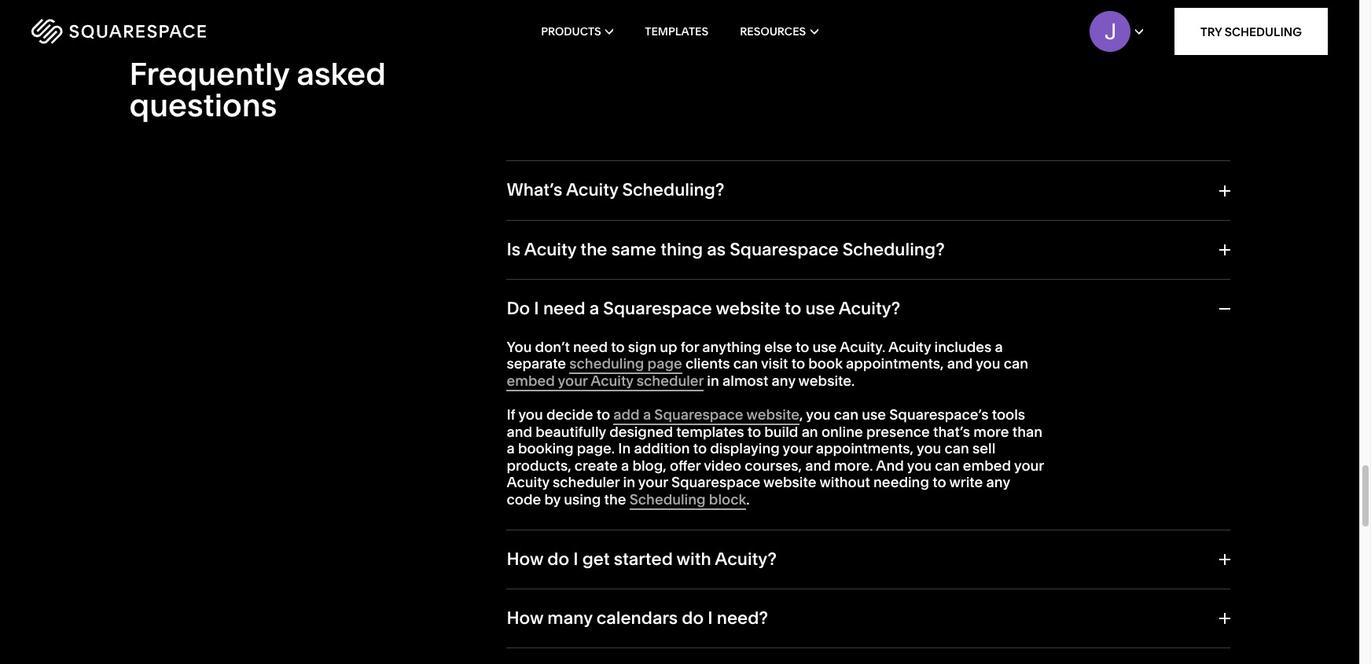 Task type: describe. For each thing, give the bounding box(es) containing it.
use inside , you can use squarespace's tools and beautifully designed templates to build an online presence that's more than a booking page. in addition to displaying your appointments, you can sell products, create a blog, offer video courses, and more. and you can embed your acuity scheduler in your squarespace website without needing to write any code by using the
[[862, 406, 887, 424]]

if you decide to add a squarespace website
[[507, 406, 800, 424]]

0 vertical spatial acuity?
[[839, 298, 901, 320]]

what's
[[507, 180, 563, 201]]

scheduling block link
[[630, 491, 747, 510]]

to left write at the bottom right of the page
[[933, 474, 947, 492]]

thing
[[661, 239, 703, 260]]

by
[[545, 491, 561, 509]]

page
[[648, 355, 682, 373]]

addition
[[634, 440, 690, 458]]

visit
[[761, 355, 789, 373]]

need for i
[[543, 298, 586, 320]]

0 vertical spatial the
[[581, 239, 608, 260]]

an
[[802, 423, 819, 441]]

to left build
[[748, 423, 761, 441]]

separate
[[507, 355, 566, 373]]

0 horizontal spatial and
[[507, 423, 533, 441]]

products
[[541, 24, 601, 39]]

how for how many calendars do i need?
[[507, 608, 544, 629]]

your down addition
[[639, 474, 668, 492]]

acuity.
[[840, 338, 886, 356]]

sign
[[628, 338, 657, 356]]

presence
[[867, 423, 930, 441]]

add
[[614, 406, 640, 424]]

many
[[548, 608, 593, 629]]

asked
[[297, 55, 386, 93]]

resources
[[740, 24, 806, 39]]

decide
[[547, 406, 593, 424]]

write
[[950, 474, 984, 492]]

needing
[[874, 474, 930, 492]]

products,
[[507, 457, 572, 475]]

how many calendars do i need?
[[507, 608, 768, 629]]

embed inside scheduling page clients can visit to book appointments, and you can embed your acuity scheduler in almost any website.
[[507, 372, 555, 390]]

templates
[[645, 24, 709, 39]]

a up scheduling
[[590, 298, 600, 320]]

can up 'tools'
[[1004, 355, 1029, 373]]

scheduling page link
[[570, 355, 682, 375]]

try scheduling
[[1201, 24, 1303, 39]]

to right else on the bottom right
[[796, 338, 810, 356]]

more
[[974, 423, 1010, 441]]

to down add a squarespace website link
[[694, 440, 707, 458]]

squarespace logo image
[[31, 19, 206, 44]]

frequently
[[129, 55, 289, 93]]

what's acuity scheduling?
[[507, 180, 725, 201]]

can left visit
[[734, 355, 758, 373]]

0 horizontal spatial scheduling?
[[623, 180, 725, 201]]

products button
[[541, 0, 614, 63]]

that's
[[934, 423, 971, 441]]

designed
[[610, 423, 673, 441]]

online
[[822, 423, 863, 441]]

scheduler inside , you can use squarespace's tools and beautifully designed templates to build an online presence that's more than a booking page. in addition to displaying your appointments, you can sell products, create a blog, offer video courses, and more. and you can embed your acuity scheduler in your squarespace website without needing to write any code by using the
[[553, 474, 620, 492]]

website.
[[799, 372, 855, 390]]

0 vertical spatial do
[[548, 549, 570, 570]]

a inside you don't need to sign up for anything else to use acuity. acuity includes a separate
[[995, 338, 1003, 356]]

started
[[614, 549, 673, 570]]

2 vertical spatial and
[[806, 457, 831, 475]]

acuity right is
[[524, 239, 577, 260]]

video
[[704, 457, 742, 475]]

includes
[[935, 338, 992, 356]]

any inside , you can use squarespace's tools and beautifully designed templates to build an online presence that's more than a booking page. in addition to displaying your appointments, you can sell products, create a blog, offer video courses, and more. and you can embed your acuity scheduler in your squarespace website without needing to write any code by using the
[[987, 474, 1011, 492]]

up
[[660, 338, 678, 356]]

without
[[820, 474, 871, 492]]

you inside scheduling page clients can visit to book appointments, and you can embed your acuity scheduler in almost any website.
[[976, 355, 1001, 373]]

any inside scheduling page clients can visit to book appointments, and you can embed your acuity scheduler in almost any website.
[[772, 372, 796, 390]]

, you can use squarespace's tools and beautifully designed templates to build an online presence that's more than a booking page. in addition to displaying your appointments, you can sell products, create a blog, offer video courses, and more. and you can embed your acuity scheduler in your squarespace website without needing to write any code by using the
[[507, 406, 1044, 509]]

add a squarespace website link
[[614, 406, 800, 426]]

0 horizontal spatial i
[[534, 298, 539, 320]]

acuity inside scheduling page clients can visit to book appointments, and you can embed your acuity scheduler in almost any website.
[[591, 372, 634, 390]]

resources button
[[740, 0, 819, 63]]

how for how do i get started with acuity?
[[507, 549, 544, 570]]

as
[[707, 239, 726, 260]]

using
[[564, 491, 601, 509]]

2 horizontal spatial i
[[708, 608, 713, 629]]

1 vertical spatial i
[[574, 549, 579, 570]]

more.
[[835, 457, 874, 475]]

scheduling block .
[[630, 491, 750, 509]]

if
[[507, 406, 516, 424]]

need?
[[717, 608, 768, 629]]

how do i get started with acuity?
[[507, 549, 777, 570]]

try
[[1201, 24, 1223, 39]]

templates link
[[645, 0, 709, 63]]

squarespace logo link
[[31, 19, 291, 44]]

1 vertical spatial website
[[747, 406, 800, 424]]

scheduling
[[570, 355, 644, 373]]

embed inside , you can use squarespace's tools and beautifully designed templates to build an online presence that's more than a booking page. in addition to displaying your appointments, you can sell products, create a blog, offer video courses, and more. and you can embed your acuity scheduler in your squarespace website without needing to write any code by using the
[[963, 457, 1012, 475]]

same
[[612, 239, 657, 260]]

blog,
[[633, 457, 667, 475]]

for
[[681, 338, 699, 356]]

booking
[[518, 440, 574, 458]]

can down that's
[[935, 457, 960, 475]]

in inside , you can use squarespace's tools and beautifully designed templates to build an online presence that's more than a booking page. in addition to displaying your appointments, you can sell products, create a blog, offer video courses, and more. and you can embed your acuity scheduler in your squarespace website without needing to write any code by using the
[[623, 474, 636, 492]]

1 vertical spatial acuity?
[[715, 549, 777, 570]]

your down ,
[[783, 440, 813, 458]]

with
[[677, 549, 712, 570]]

your down the than
[[1015, 457, 1044, 475]]

and
[[876, 457, 904, 475]]



Task type: locate. For each thing, give the bounding box(es) containing it.
in inside scheduling page clients can visit to book appointments, and you can embed your acuity scheduler in almost any website.
[[707, 372, 720, 390]]

block
[[709, 491, 747, 509]]

use up website.
[[813, 338, 837, 356]]

0 horizontal spatial in
[[623, 474, 636, 492]]

anything
[[703, 338, 762, 356]]

1 vertical spatial and
[[507, 423, 533, 441]]

is
[[507, 239, 521, 260]]

how down code
[[507, 549, 544, 570]]

i left get
[[574, 549, 579, 570]]

can
[[734, 355, 758, 373], [1004, 355, 1029, 373], [834, 406, 859, 424], [945, 440, 970, 458], [935, 457, 960, 475]]

templates
[[677, 423, 744, 441]]

1 vertical spatial the
[[605, 491, 627, 509]]

to inside scheduling page clients can visit to book appointments, and you can embed your acuity scheduler in almost any website.
[[792, 355, 806, 373]]

embed your acuity scheduler link
[[507, 372, 704, 392]]

use up book at the right
[[806, 298, 835, 320]]

0 horizontal spatial any
[[772, 372, 796, 390]]

your up decide
[[558, 372, 588, 390]]

calendars
[[597, 608, 678, 629]]

to left sign
[[611, 338, 625, 356]]

2 vertical spatial i
[[708, 608, 713, 629]]

0 vertical spatial scheduler
[[637, 372, 704, 390]]

0 horizontal spatial embed
[[507, 372, 555, 390]]

1 vertical spatial appointments,
[[816, 440, 914, 458]]

acuity inside , you can use squarespace's tools and beautifully designed templates to build an online presence that's more than a booking page. in addition to displaying your appointments, you can sell products, create a blog, offer video courses, and more. and you can embed your acuity scheduler in your squarespace website without needing to write any code by using the
[[507, 474, 550, 492]]

scheduling page clients can visit to book appointments, and you can embed your acuity scheduler in almost any website.
[[507, 355, 1029, 390]]

use
[[806, 298, 835, 320], [813, 338, 837, 356], [862, 406, 887, 424]]

acuity inside you don't need to sign up for anything else to use acuity. acuity includes a separate
[[889, 338, 932, 356]]

i
[[534, 298, 539, 320], [574, 549, 579, 570], [708, 608, 713, 629]]

0 horizontal spatial acuity?
[[715, 549, 777, 570]]

need
[[543, 298, 586, 320], [573, 338, 608, 356]]

a left the blog,
[[621, 457, 629, 475]]

and down 'an'
[[806, 457, 831, 475]]

code
[[507, 491, 541, 509]]

squarespace
[[730, 239, 839, 260], [604, 298, 712, 320], [655, 406, 744, 424], [672, 474, 761, 492]]

can left the sell
[[945, 440, 970, 458]]

0 vertical spatial embed
[[507, 372, 555, 390]]

website left 'an'
[[747, 406, 800, 424]]

2 how from the top
[[507, 608, 544, 629]]

1 horizontal spatial do
[[682, 608, 704, 629]]

appointments, up the squarespace's
[[846, 355, 944, 373]]

1 horizontal spatial acuity?
[[839, 298, 901, 320]]

0 vertical spatial scheduling?
[[623, 180, 725, 201]]

the
[[581, 239, 608, 260], [605, 491, 627, 509]]

a right the includes
[[995, 338, 1003, 356]]

displaying
[[710, 440, 780, 458]]

any right write at the bottom right of the page
[[987, 474, 1011, 492]]

scheduling?
[[623, 180, 725, 201], [843, 239, 945, 260]]

squarespace's
[[890, 406, 989, 424]]

1 vertical spatial scheduling?
[[843, 239, 945, 260]]

to up else on the bottom right
[[785, 298, 802, 320]]

1 horizontal spatial i
[[574, 549, 579, 570]]

appointments, inside scheduling page clients can visit to book appointments, and you can embed your acuity scheduler in almost any website.
[[846, 355, 944, 373]]

0 horizontal spatial do
[[548, 549, 570, 570]]

acuity down 'booking'
[[507, 474, 550, 492]]

scheduler
[[637, 372, 704, 390], [553, 474, 620, 492]]

i left need?
[[708, 608, 713, 629]]

to right visit
[[792, 355, 806, 373]]

a down the if
[[507, 440, 515, 458]]

scheduler down up
[[637, 372, 704, 390]]

clients
[[686, 355, 730, 373]]

1 vertical spatial need
[[573, 338, 608, 356]]

acuity right acuity.
[[889, 338, 932, 356]]

scheduler inside scheduling page clients can visit to book appointments, and you can embed your acuity scheduler in almost any website.
[[637, 372, 704, 390]]

scheduling
[[1225, 24, 1303, 39], [630, 491, 706, 509]]

you right ,
[[806, 406, 831, 424]]

in
[[707, 372, 720, 390], [623, 474, 636, 492]]

embed down you
[[507, 372, 555, 390]]

and up the squarespace's
[[948, 355, 973, 373]]

0 vertical spatial and
[[948, 355, 973, 373]]

scheduling down offer
[[630, 491, 706, 509]]

need inside you don't need to sign up for anything else to use acuity. acuity includes a separate
[[573, 338, 608, 356]]

need for don't
[[573, 338, 608, 356]]

2 vertical spatial use
[[862, 406, 887, 424]]

1 horizontal spatial embed
[[963, 457, 1012, 475]]

appointments, up without
[[816, 440, 914, 458]]

the left same on the top left
[[581, 239, 608, 260]]

website up anything at the bottom
[[716, 298, 781, 320]]

1 vertical spatial do
[[682, 608, 704, 629]]

need up don't
[[543, 298, 586, 320]]

1 horizontal spatial scheduling
[[1225, 24, 1303, 39]]

1 vertical spatial how
[[507, 608, 544, 629]]

0 vertical spatial in
[[707, 372, 720, 390]]

a
[[590, 298, 600, 320], [995, 338, 1003, 356], [643, 406, 651, 424], [507, 440, 515, 458], [621, 457, 629, 475]]

don't
[[535, 338, 570, 356]]

do left need?
[[682, 608, 704, 629]]

acuity up add
[[591, 372, 634, 390]]

do
[[548, 549, 570, 570], [682, 608, 704, 629]]

0 vertical spatial i
[[534, 298, 539, 320]]

the right using
[[605, 491, 627, 509]]

1 how from the top
[[507, 549, 544, 570]]

you don't need to sign up for anything else to use acuity. acuity includes a separate
[[507, 338, 1003, 373]]

0 vertical spatial how
[[507, 549, 544, 570]]

1 vertical spatial any
[[987, 474, 1011, 492]]

how left many
[[507, 608, 544, 629]]

1 vertical spatial scheduling
[[630, 491, 706, 509]]

squarespace inside , you can use squarespace's tools and beautifully designed templates to build an online presence that's more than a booking page. in addition to displaying your appointments, you can sell products, create a blog, offer video courses, and more. and you can embed your acuity scheduler in your squarespace website without needing to write any code by using the
[[672, 474, 761, 492]]

embed
[[507, 372, 555, 390], [963, 457, 1012, 475]]

1 vertical spatial use
[[813, 338, 837, 356]]

beautifully
[[536, 423, 606, 441]]

offer
[[670, 457, 701, 475]]

try scheduling link
[[1175, 8, 1328, 55]]

than
[[1013, 423, 1043, 441]]

else
[[765, 338, 793, 356]]

the inside , you can use squarespace's tools and beautifully designed templates to build an online presence that's more than a booking page. in addition to displaying your appointments, you can sell products, create a blog, offer video courses, and more. and you can embed your acuity scheduler in your squarespace website without needing to write any code by using the
[[605, 491, 627, 509]]

2 vertical spatial website
[[764, 474, 817, 492]]

1 horizontal spatial any
[[987, 474, 1011, 492]]

embed down more
[[963, 457, 1012, 475]]

can down website.
[[834, 406, 859, 424]]

0 horizontal spatial scheduling
[[630, 491, 706, 509]]

book
[[809, 355, 843, 373]]

1 vertical spatial in
[[623, 474, 636, 492]]

build
[[765, 423, 799, 441]]

i right do
[[534, 298, 539, 320]]

acuity? right with
[[715, 549, 777, 570]]

any down else on the bottom right
[[772, 372, 796, 390]]

appointments, inside , you can use squarespace's tools and beautifully designed templates to build an online presence that's more than a booking page. in addition to displaying your appointments, you can sell products, create a blog, offer video courses, and more. and you can embed your acuity scheduler in your squarespace website without needing to write any code by using the
[[816, 440, 914, 458]]

need up embed your acuity scheduler link
[[573, 338, 608, 356]]

acuity?
[[839, 298, 901, 320], [715, 549, 777, 570]]

acuity
[[566, 180, 619, 201], [524, 239, 577, 260], [889, 338, 932, 356], [591, 372, 634, 390], [507, 474, 550, 492]]

you down the squarespace's
[[917, 440, 942, 458]]

0 vertical spatial any
[[772, 372, 796, 390]]

acuity right what's at the left
[[566, 180, 619, 201]]

website
[[716, 298, 781, 320], [747, 406, 800, 424], [764, 474, 817, 492]]

you
[[507, 338, 532, 356]]

0 vertical spatial scheduling
[[1225, 24, 1303, 39]]

is acuity the same thing as squarespace scheduling?
[[507, 239, 945, 260]]

use up and
[[862, 406, 887, 424]]

website right .
[[764, 474, 817, 492]]

you right the if
[[519, 406, 543, 424]]

questions
[[129, 86, 277, 125]]

in left almost
[[707, 372, 720, 390]]

.
[[747, 491, 750, 509]]

almost
[[723, 372, 769, 390]]

tools
[[992, 406, 1026, 424]]

get
[[583, 549, 610, 570]]

do
[[507, 298, 530, 320]]

sell
[[973, 440, 996, 458]]

page.
[[577, 440, 615, 458]]

use inside you don't need to sign up for anything else to use acuity. acuity includes a separate
[[813, 338, 837, 356]]

in
[[618, 440, 631, 458]]

in down 'in' at left
[[623, 474, 636, 492]]

you up 'tools'
[[976, 355, 1001, 373]]

2 horizontal spatial and
[[948, 355, 973, 373]]

how
[[507, 549, 544, 570], [507, 608, 544, 629]]

1 vertical spatial scheduler
[[553, 474, 620, 492]]

your inside scheduling page clients can visit to book appointments, and you can embed your acuity scheduler in almost any website.
[[558, 372, 588, 390]]

scheduler down page.
[[553, 474, 620, 492]]

0 vertical spatial use
[[806, 298, 835, 320]]

0 vertical spatial website
[[716, 298, 781, 320]]

1 horizontal spatial and
[[806, 457, 831, 475]]

and inside scheduling page clients can visit to book appointments, and you can embed your acuity scheduler in almost any website.
[[948, 355, 973, 373]]

appointments,
[[846, 355, 944, 373], [816, 440, 914, 458]]

to
[[785, 298, 802, 320], [611, 338, 625, 356], [796, 338, 810, 356], [792, 355, 806, 373], [597, 406, 610, 424], [748, 423, 761, 441], [694, 440, 707, 458], [933, 474, 947, 492]]

0 horizontal spatial scheduler
[[553, 474, 620, 492]]

create
[[575, 457, 618, 475]]

to left add
[[597, 406, 610, 424]]

a right add
[[643, 406, 651, 424]]

1 vertical spatial embed
[[963, 457, 1012, 475]]

and up products,
[[507, 423, 533, 441]]

frequently asked questions
[[129, 55, 386, 125]]

you right and
[[907, 457, 932, 475]]

courses,
[[745, 457, 802, 475]]

scheduling right try
[[1225, 24, 1303, 39]]

1 horizontal spatial scheduling?
[[843, 239, 945, 260]]

1 horizontal spatial in
[[707, 372, 720, 390]]

website inside , you can use squarespace's tools and beautifully designed templates to build an online presence that's more than a booking page. in addition to displaying your appointments, you can sell products, create a blog, offer video courses, and more. and you can embed your acuity scheduler in your squarespace website without needing to write any code by using the
[[764, 474, 817, 492]]

,
[[800, 406, 803, 424]]

do left get
[[548, 549, 570, 570]]

and
[[948, 355, 973, 373], [507, 423, 533, 441], [806, 457, 831, 475]]

you
[[976, 355, 1001, 373], [519, 406, 543, 424], [806, 406, 831, 424], [917, 440, 942, 458], [907, 457, 932, 475]]

do i need a squarespace website to use acuity?
[[507, 298, 901, 320]]

acuity? up acuity.
[[839, 298, 901, 320]]

any
[[772, 372, 796, 390], [987, 474, 1011, 492]]

0 vertical spatial need
[[543, 298, 586, 320]]

0 vertical spatial appointments,
[[846, 355, 944, 373]]

1 horizontal spatial scheduler
[[637, 372, 704, 390]]



Task type: vqa. For each thing, say whether or not it's contained in the screenshot.
the Nature & Animals
no



